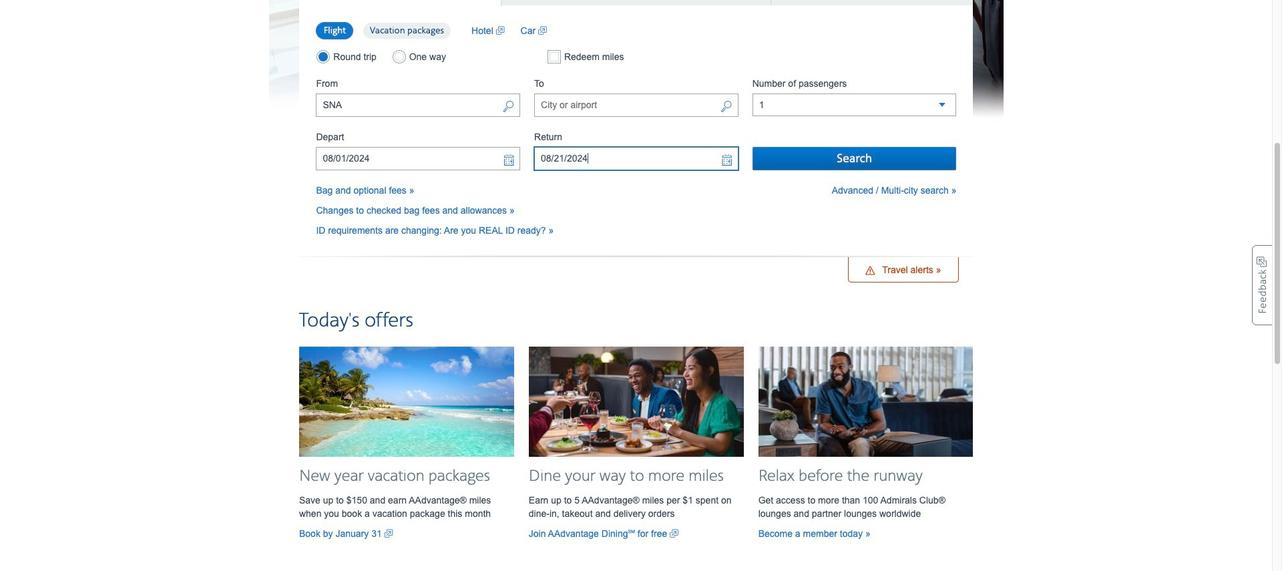 Task type: locate. For each thing, give the bounding box(es) containing it.
0 horizontal spatial mm/dd/yyyy text field
[[316, 147, 520, 170]]

1 vertical spatial option group
[[316, 50, 520, 63]]

mm/dd/yyyy text field down city or airport text field
[[534, 147, 739, 170]]

tab list
[[299, 0, 974, 6]]

None submit
[[753, 147, 957, 170]]

tab
[[299, 0, 502, 6], [502, 0, 771, 5], [771, 0, 974, 5]]

0 horizontal spatial newpage image
[[384, 527, 393, 540]]

option group
[[316, 21, 458, 40], [316, 50, 520, 63]]

2 option group from the top
[[316, 50, 520, 63]]

1 newpage image from the left
[[384, 527, 393, 540]]

0 horizontal spatial newpage image
[[496, 24, 505, 37]]

search image
[[721, 100, 733, 115]]

1 horizontal spatial mm/dd/yyyy text field
[[534, 147, 739, 170]]

2 newpage image from the left
[[538, 24, 547, 37]]

1 horizontal spatial newpage image
[[670, 527, 679, 540]]

newpage image
[[496, 24, 505, 37], [538, 24, 547, 37]]

1 horizontal spatial newpage image
[[538, 24, 547, 37]]

aadvantage program updates for 2024. opens another site in a new window that may not meet accessibility guidelines. image
[[269, 0, 1004, 122]]

newpage image
[[384, 527, 393, 540], [670, 527, 679, 540]]

1 tab from the left
[[299, 0, 502, 6]]

1 mm/dd/yyyy text field from the left
[[316, 147, 520, 170]]

mm/dd/yyyy text field down city or airport text box
[[316, 147, 520, 170]]

0 vertical spatial option group
[[316, 21, 458, 40]]

1 newpage image from the left
[[496, 24, 505, 37]]

mm/dd/yyyy text field
[[316, 147, 520, 170], [534, 147, 739, 170]]



Task type: describe. For each thing, give the bounding box(es) containing it.
City or airport text field
[[534, 94, 739, 117]]

1 option group from the top
[[316, 21, 458, 40]]

leave feedback, opens external site in new window image
[[1252, 245, 1272, 325]]

City or airport text field
[[316, 94, 520, 117]]

search image
[[502, 100, 514, 115]]

2 tab from the left
[[502, 0, 771, 5]]

3 tab from the left
[[771, 0, 974, 5]]

2 newpage image from the left
[[670, 527, 679, 540]]

2 mm/dd/yyyy text field from the left
[[534, 147, 739, 170]]



Task type: vqa. For each thing, say whether or not it's contained in the screenshot.
Submit
yes



